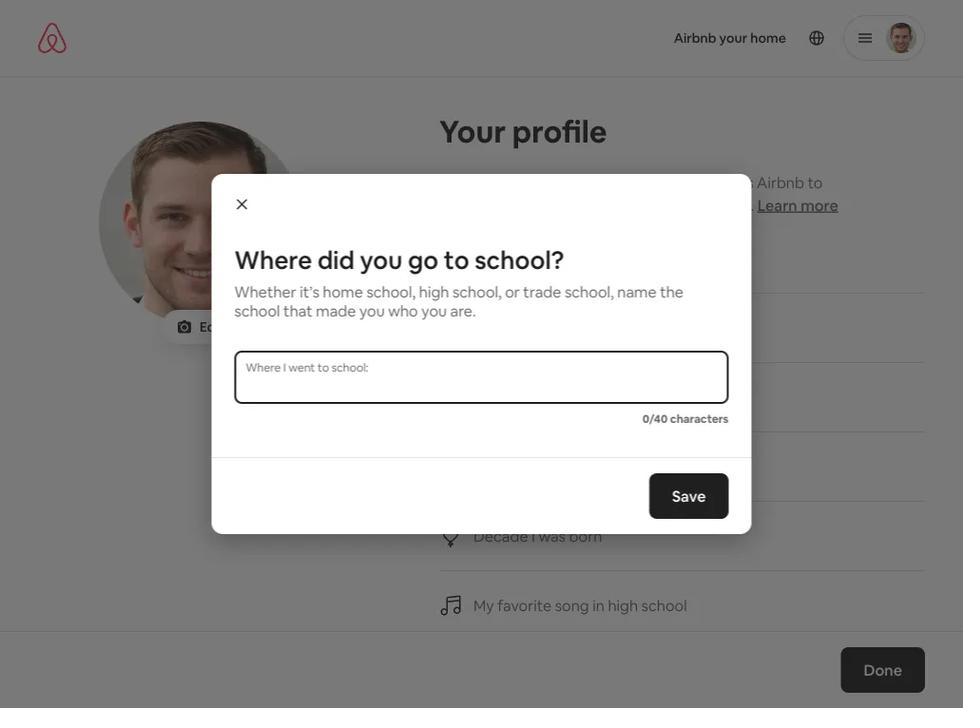 Task type: vqa. For each thing, say whether or not it's contained in the screenshot.
Report neighborhood concern "link"
no



Task type: describe. For each thing, give the bounding box(es) containing it.
languages i speak
[[474, 457, 601, 476]]

school inside where did you go to school? whether it's home school, high school, or trade school, name the school that made you who you are.
[[234, 301, 280, 320]]

know
[[684, 195, 722, 215]]

you.
[[725, 195, 754, 215]]

to school?
[[444, 244, 564, 276]]

your profile
[[439, 111, 607, 151]]

where i went to school button
[[439, 224, 925, 294]]

live
[[531, 387, 554, 407]]

2 school, from the left
[[453, 282, 502, 301]]

went
[[531, 249, 566, 268]]

song
[[555, 596, 589, 615]]

profile
[[512, 111, 607, 151]]

done button
[[841, 648, 925, 693]]

decade i was born
[[474, 526, 602, 546]]

other
[[473, 195, 511, 215]]

made
[[316, 301, 356, 320]]

did
[[318, 244, 355, 276]]

home
[[323, 282, 363, 301]]

you left are.
[[421, 301, 447, 320]]

high inside my favorite song in high school button
[[608, 596, 638, 615]]

where did you go to school? dialog
[[212, 174, 752, 534]]

languages i speak button
[[439, 433, 925, 502]]

decade
[[474, 526, 528, 546]]

trade
[[523, 282, 561, 301]]

your
[[439, 111, 506, 151]]

edit
[[200, 319, 224, 336]]

save
[[672, 486, 706, 506]]

my for my favorite song in high school
[[474, 596, 494, 615]]

where did you go to school? whether it's home school, high school, or trade school, name the school that made you who you are.
[[234, 244, 684, 320]]

the
[[439, 173, 466, 192]]

the information you share will be used across airbnb to help other guests and hosts get to know you.
[[439, 173, 823, 215]]

will
[[624, 173, 646, 192]]

was
[[539, 526, 566, 546]]

where for live
[[474, 387, 520, 407]]

favorite
[[497, 596, 552, 615]]

who
[[388, 301, 418, 320]]

my for my work
[[474, 318, 494, 338]]

decade i was born button
[[439, 502, 925, 571]]

1 horizontal spatial to
[[666, 195, 681, 215]]

my work button
[[439, 294, 925, 363]]

where for you
[[234, 244, 312, 276]]

2 horizontal spatial to
[[808, 173, 823, 192]]

it's
[[300, 282, 320, 301]]

help
[[439, 195, 470, 215]]

you inside the information you share will be used across airbnb to help other guests and hosts get to know you.
[[554, 173, 579, 192]]



Task type: locate. For each thing, give the bounding box(es) containing it.
1 vertical spatial my
[[474, 596, 494, 615]]

name
[[617, 282, 657, 301]]

you left go
[[360, 244, 403, 276]]

save button
[[649, 474, 729, 519]]

done
[[864, 660, 902, 680]]

1 horizontal spatial school,
[[453, 282, 502, 301]]

1 my from the top
[[474, 318, 494, 338]]

school inside "button"
[[588, 249, 634, 268]]

and
[[565, 195, 591, 215]]

high
[[419, 282, 449, 301], [608, 596, 638, 615]]

where left live
[[474, 387, 520, 407]]

or
[[505, 282, 520, 301]]

my work
[[474, 318, 532, 338]]

0 vertical spatial school
[[588, 249, 634, 268]]

i left speak
[[553, 457, 557, 476]]

1 vertical spatial to
[[666, 195, 681, 215]]

3 school, from the left
[[565, 282, 614, 301]]

you left who
[[359, 301, 385, 320]]

i inside "button"
[[524, 249, 527, 268]]

where inside where i went to school "button"
[[474, 249, 520, 268]]

my favorite song in high school button
[[439, 571, 925, 641]]

school, right trade
[[565, 282, 614, 301]]

0 horizontal spatial to
[[569, 249, 585, 268]]

speak
[[560, 457, 601, 476]]

you up "and"
[[554, 173, 579, 192]]

high down go
[[419, 282, 449, 301]]

to right went
[[569, 249, 585, 268]]

born
[[569, 526, 602, 546]]

school, down go
[[366, 282, 416, 301]]

1 horizontal spatial school
[[588, 249, 634, 268]]

get
[[638, 195, 662, 215]]

i for speak
[[553, 457, 557, 476]]

0 vertical spatial high
[[419, 282, 449, 301]]

school,
[[366, 282, 416, 301], [453, 282, 502, 301], [565, 282, 614, 301]]

1 school, from the left
[[366, 282, 416, 301]]

hosts
[[594, 195, 635, 215]]

information
[[469, 173, 551, 192]]

edit button
[[162, 310, 240, 344]]

where i went to school
[[474, 249, 634, 268]]

school inside button
[[641, 596, 687, 615]]

to up 'learn more'
[[808, 173, 823, 192]]

share
[[583, 173, 621, 192]]

used
[[671, 173, 705, 192]]

2 vertical spatial school
[[641, 596, 687, 615]]

i inside button
[[532, 526, 535, 546]]

where for went
[[474, 249, 520, 268]]

learn more link
[[757, 195, 839, 215]]

go
[[408, 244, 439, 276]]

school
[[588, 249, 634, 268], [234, 301, 280, 320], [641, 596, 687, 615]]

airbnb
[[757, 173, 804, 192]]

to right get
[[666, 195, 681, 215]]

my left work
[[474, 318, 494, 338]]

where inside where i live button
[[474, 387, 520, 407]]

where i live
[[474, 387, 554, 407]]

0 vertical spatial to
[[808, 173, 823, 192]]

school, left or at the right top
[[453, 282, 502, 301]]

high inside where did you go to school? whether it's home school, high school, or trade school, name the school that made you who you are.
[[419, 282, 449, 301]]

you
[[554, 173, 579, 192], [360, 244, 403, 276], [359, 301, 385, 320], [421, 301, 447, 320]]

2 vertical spatial to
[[569, 249, 585, 268]]

whether
[[234, 282, 296, 301]]

my
[[474, 318, 494, 338], [474, 596, 494, 615]]

0 horizontal spatial school,
[[366, 282, 416, 301]]

school left that
[[234, 301, 280, 320]]

my left the favorite
[[474, 596, 494, 615]]

to
[[808, 173, 823, 192], [666, 195, 681, 215], [569, 249, 585, 268]]

1 horizontal spatial high
[[608, 596, 638, 615]]

0 horizontal spatial school
[[234, 301, 280, 320]]

my favorite song in high school
[[474, 596, 687, 615]]

i left went
[[524, 249, 527, 268]]

i for live
[[524, 387, 527, 407]]

high right in
[[608, 596, 638, 615]]

i left live
[[524, 387, 527, 407]]

0 vertical spatial my
[[474, 318, 494, 338]]

where
[[234, 244, 312, 276], [474, 249, 520, 268], [474, 387, 520, 407]]

be
[[650, 173, 668, 192]]

work
[[497, 318, 532, 338]]

school up name
[[588, 249, 634, 268]]

across
[[708, 173, 754, 192]]

learn more
[[757, 195, 839, 215]]

where inside where did you go to school? whether it's home school, high school, or trade school, name the school that made you who you are.
[[234, 244, 312, 276]]

i for went
[[524, 249, 527, 268]]

i
[[524, 249, 527, 268], [524, 387, 527, 407], [553, 457, 557, 476], [532, 526, 535, 546]]

guests
[[514, 195, 561, 215]]

2 horizontal spatial school,
[[565, 282, 614, 301]]

the
[[660, 282, 684, 301]]

i for was
[[532, 526, 535, 546]]

0/40 characters
[[642, 412, 729, 426]]

languages
[[474, 457, 550, 476]]

where up 'whether'
[[234, 244, 312, 276]]

that
[[283, 301, 313, 320]]

profile element
[[504, 0, 925, 76]]

school right in
[[641, 596, 687, 615]]

2 horizontal spatial school
[[641, 596, 687, 615]]

i left was
[[532, 526, 535, 546]]

1 vertical spatial school
[[234, 301, 280, 320]]

where i live button
[[439, 363, 925, 433]]

1 vertical spatial high
[[608, 596, 638, 615]]

0 horizontal spatial high
[[419, 282, 449, 301]]

characters
[[670, 412, 729, 426]]

are.
[[450, 301, 476, 320]]

where up or at the right top
[[474, 249, 520, 268]]

to inside where i went to school "button"
[[569, 249, 585, 268]]

in
[[593, 596, 605, 615]]

2 my from the top
[[474, 596, 494, 615]]

0/40
[[642, 412, 668, 426]]



